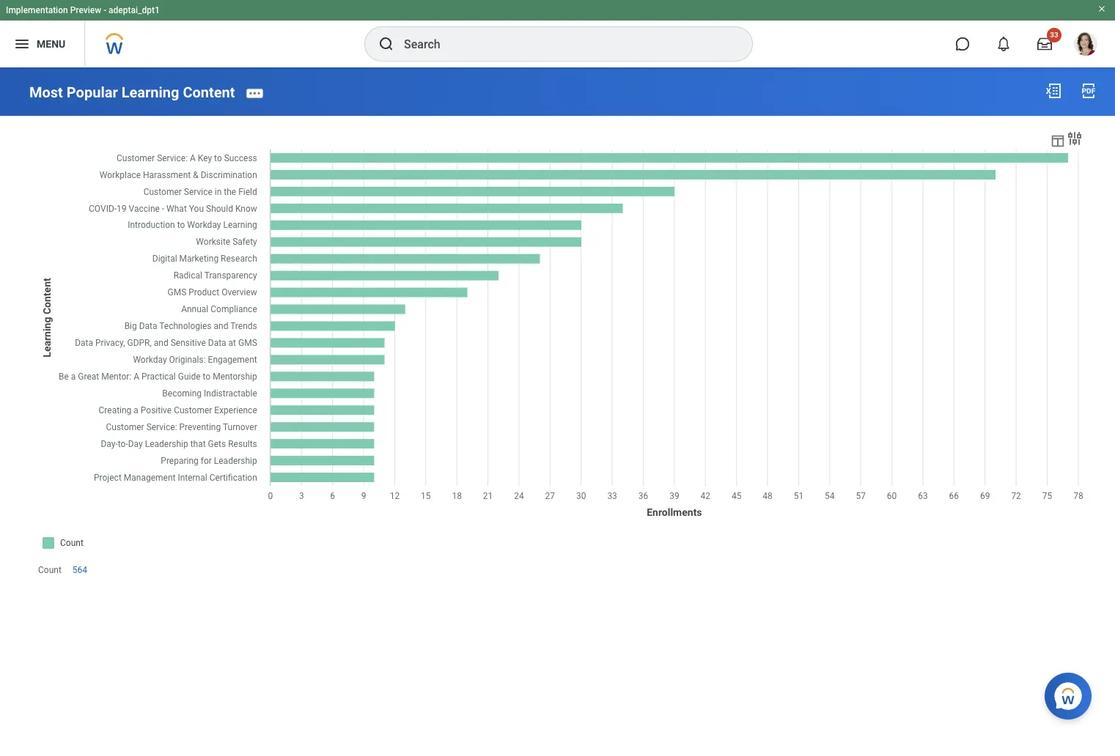 Task type: locate. For each thing, give the bounding box(es) containing it.
export to excel image
[[1045, 82, 1063, 100]]

33
[[1050, 31, 1059, 39]]

configure and view chart data image
[[1050, 133, 1066, 149]]

adeptai_dpt1
[[109, 5, 160, 15]]

most popular learning content link
[[29, 83, 235, 101]]

inbox large image
[[1038, 37, 1052, 51]]

justify image
[[13, 35, 31, 53]]

most popular learning content main content
[[0, 67, 1115, 607]]

Search Workday  search field
[[404, 28, 722, 60]]

menu
[[37, 38, 65, 50]]

view printable version (pdf) image
[[1080, 82, 1098, 100]]

implementation
[[6, 5, 68, 15]]

implementation preview -   adeptai_dpt1
[[6, 5, 160, 15]]

33 button
[[1029, 28, 1062, 60]]

most popular learning content
[[29, 83, 235, 101]]

menu button
[[0, 21, 85, 67]]

popular
[[67, 83, 118, 101]]

menu banner
[[0, 0, 1115, 67]]

close environment banner image
[[1098, 4, 1107, 13]]

profile logan mcneil image
[[1074, 32, 1098, 59]]



Task type: describe. For each thing, give the bounding box(es) containing it.
564 button
[[72, 564, 89, 576]]

most
[[29, 83, 63, 101]]

preview
[[70, 5, 101, 15]]

564
[[72, 565, 87, 575]]

learning
[[121, 83, 179, 101]]

count
[[38, 565, 61, 575]]

notifications large image
[[997, 37, 1011, 51]]

configure and view chart data image
[[1066, 130, 1084, 147]]

content
[[183, 83, 235, 101]]

-
[[104, 5, 106, 15]]

search image
[[378, 35, 395, 53]]



Task type: vqa. For each thing, say whether or not it's contained in the screenshot.
Most Popular Learning Content MAIN CONTENT
yes



